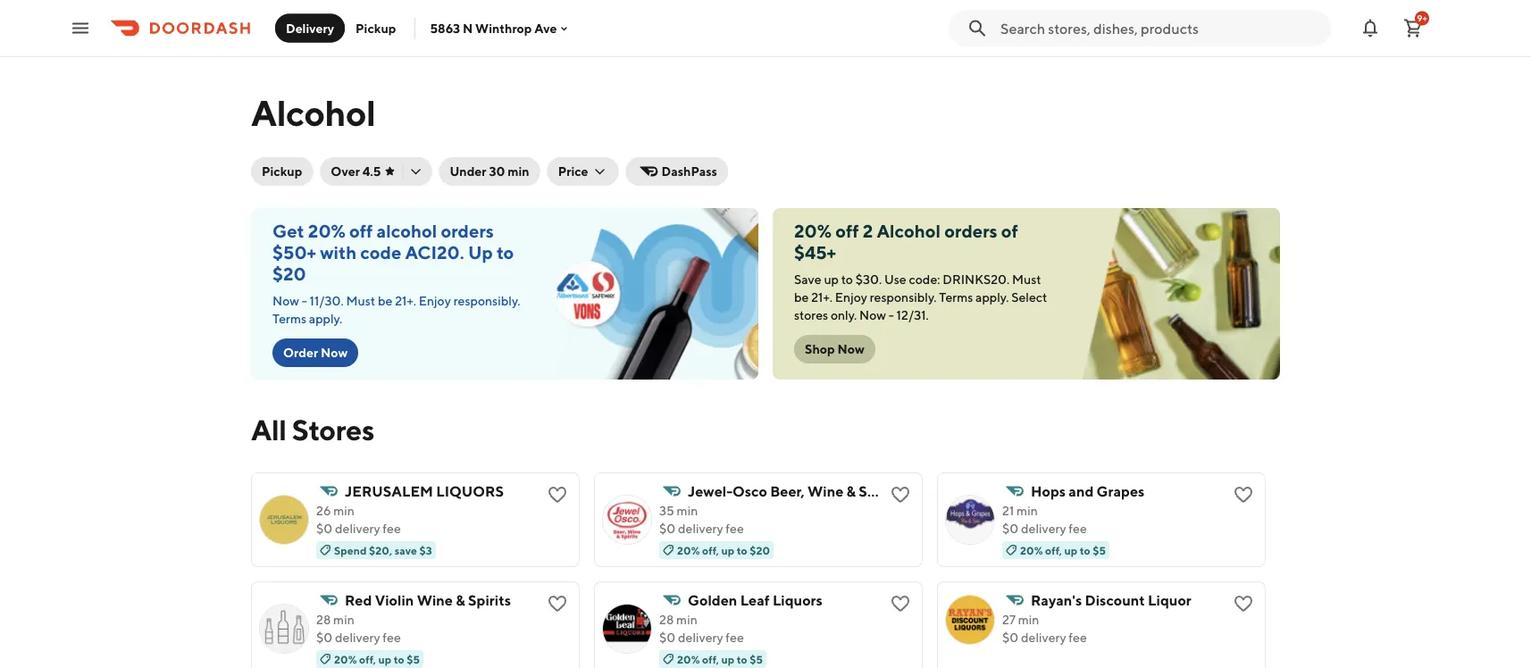 Task type: vqa. For each thing, say whether or not it's contained in the screenshot.
Sweet inside the Honey Green Tea Sweet honey & fragrant jasmine green tea. $5.75
no



Task type: describe. For each thing, give the bounding box(es) containing it.
apply. inside 20% off 2 alcohol orders of $45+ save up to $30. use code: drinks20. must be 21+. enjoy responsibly. terms apply. select stores only. now -  12/31.
[[976, 290, 1009, 305]]

order now
[[283, 345, 348, 360]]

$0 for golden leaf liquors
[[659, 630, 676, 645]]

price
[[558, 164, 588, 179]]

up for red violin wine & spirits
[[378, 653, 391, 666]]

up for golden leaf liquors
[[721, 653, 734, 666]]

$5 for violin
[[407, 653, 420, 666]]

$5 for and
[[1093, 544, 1106, 557]]

delivery for rayan's
[[1021, 630, 1066, 645]]

$45+
[[794, 242, 836, 263]]

orders for alcohol
[[944, 221, 998, 242]]

20% for red violin wine & spirits
[[334, 653, 357, 666]]

with
[[320, 242, 357, 263]]

jerusalem
[[345, 483, 433, 500]]

orders for alcohol
[[441, 221, 494, 242]]

min for jewel-osco beer, wine & spirits
[[677, 503, 698, 518]]

$3
[[419, 544, 432, 557]]

1 vertical spatial $20
[[750, 544, 770, 557]]

hops
[[1031, 483, 1066, 500]]

fee for red
[[383, 630, 401, 645]]

dashpass
[[662, 164, 717, 179]]

grapes
[[1097, 483, 1145, 500]]

delivery for jerusalem
[[335, 521, 380, 536]]

violin
[[375, 592, 414, 609]]

winthrop
[[475, 21, 532, 36]]

liquor
[[1148, 592, 1191, 609]]

of
[[1001, 221, 1018, 242]]

26 min $0 delivery fee
[[316, 503, 401, 536]]

to for golden leaf liquors
[[737, 653, 747, 666]]

liquors
[[773, 592, 823, 609]]

28 for golden leaf liquors
[[659, 612, 674, 627]]

5863 n winthrop ave
[[430, 21, 557, 36]]

must inside 20% off 2 alcohol orders of $45+ save up to $30. use code: drinks20. must be 21+. enjoy responsibly. terms apply. select stores only. now -  12/31.
[[1012, 272, 1041, 287]]

be inside get 20% off alcohol orders $50+ with code aci20. up to $20 now - 11/30. must be 21+. enjoy responsibly. terms apply.
[[378, 293, 392, 308]]

enjoy inside get 20% off alcohol orders $50+ with code aci20. up to $20 now - 11/30. must be 21+. enjoy responsibly. terms apply.
[[419, 293, 451, 308]]

jewel-
[[688, 483, 733, 500]]

rayan's discount liquor
[[1031, 592, 1191, 609]]

under
[[450, 164, 486, 179]]

20% off 2 alcohol orders of $45+ save up to $30. use code: drinks20. must be 21+. enjoy responsibly. terms apply. select stores only. now -  12/31.
[[794, 221, 1047, 322]]

off inside get 20% off alcohol orders $50+ with code aci20. up to $20 now - 11/30. must be 21+. enjoy responsibly. terms apply.
[[349, 221, 373, 242]]

alcohol
[[377, 221, 437, 242]]

min for rayan's discount liquor
[[1018, 612, 1039, 627]]

hops and grapes
[[1031, 483, 1145, 500]]

min for golden leaf liquors
[[676, 612, 697, 627]]

$20,
[[369, 544, 392, 557]]

28 for red violin wine & spirits
[[316, 612, 331, 627]]

click to add this store to your saved list image for jewel-osco beer, wine & spirits
[[890, 484, 911, 506]]

alcohol inside 20% off 2 alcohol orders of $45+ save up to $30. use code: drinks20. must be 21+. enjoy responsibly. terms apply. select stores only. now -  12/31.
[[877, 221, 941, 242]]

order
[[283, 345, 318, 360]]

get 20% off alcohol orders $50+ with code aci20. up to $20 now - 11/30. must be 21+. enjoy responsibly. terms apply.
[[272, 221, 520, 326]]

1 horizontal spatial wine
[[808, 483, 844, 500]]

off, for golden
[[702, 653, 719, 666]]

leaf
[[740, 592, 770, 609]]

over 4.5
[[331, 164, 381, 179]]

shop now button
[[794, 335, 875, 364]]

9+
[[1417, 13, 1427, 23]]

under 30 min button
[[439, 157, 540, 186]]

spend
[[334, 544, 367, 557]]

20% inside get 20% off alcohol orders $50+ with code aci20. up to $20 now - 11/30. must be 21+. enjoy responsibly. terms apply.
[[308, 221, 346, 242]]

1 vertical spatial &
[[456, 592, 465, 609]]

terms inside 20% off 2 alcohol orders of $45+ save up to $30. use code: drinks20. must be 21+. enjoy responsibly. terms apply. select stores only. now -  12/31.
[[939, 290, 973, 305]]

min for jerusalem liquors
[[333, 503, 355, 518]]

discount
[[1085, 592, 1145, 609]]

code:
[[909, 272, 940, 287]]

aci20.
[[405, 242, 464, 263]]

over 4.5 button
[[320, 157, 432, 186]]

$50+
[[272, 242, 316, 263]]

21 min $0 delivery fee
[[1002, 503, 1087, 536]]

fee for jerusalem
[[383, 521, 401, 536]]

now inside order now button
[[321, 345, 348, 360]]

35 min $0 delivery fee
[[659, 503, 744, 536]]

21+. inside get 20% off alcohol orders $50+ with code aci20. up to $20 now - 11/30. must be 21+. enjoy responsibly. terms apply.
[[395, 293, 416, 308]]

delivery for hops
[[1021, 521, 1066, 536]]

$0 for jerusalem liquors
[[316, 521, 332, 536]]

now inside 20% off 2 alcohol orders of $45+ save up to $30. use code: drinks20. must be 21+. enjoy responsibly. terms apply. select stores only. now -  12/31.
[[859, 308, 886, 322]]

0 items, open order cart image
[[1402, 17, 1424, 39]]

click to add this store to your saved list image for red violin wine & spirits
[[547, 593, 568, 615]]

20% for jewel-osco beer, wine & spirits
[[677, 544, 700, 557]]

delivery for red
[[335, 630, 380, 645]]

up for hops and grapes
[[1064, 544, 1077, 557]]

under 30 min
[[450, 164, 529, 179]]

4.5
[[362, 164, 381, 179]]

only.
[[831, 308, 857, 322]]

Store search: begin typing to search for stores available on DoorDash text field
[[1001, 18, 1320, 38]]

26
[[316, 503, 331, 518]]

20% off, up to $5 for hops
[[1020, 544, 1106, 557]]

delivery
[[286, 21, 334, 35]]

use
[[884, 272, 906, 287]]

stores
[[794, 308, 828, 322]]

order now button
[[272, 339, 358, 367]]

5863
[[430, 21, 460, 36]]

20% off, up to $5 for golden
[[677, 653, 763, 666]]

21+. inside 20% off 2 alcohol orders of $45+ save up to $30. use code: drinks20. must be 21+. enjoy responsibly. terms apply. select stores only. now -  12/31.
[[811, 290, 833, 305]]



Task type: locate. For each thing, give the bounding box(es) containing it.
up
[[468, 242, 493, 263]]

to for red violin wine & spirits
[[394, 653, 404, 666]]

beer,
[[770, 483, 805, 500]]

& right beer,
[[846, 483, 856, 500]]

$0 for red violin wine & spirits
[[316, 630, 332, 645]]

20% down golden
[[677, 653, 700, 666]]

-
[[302, 293, 307, 308], [889, 308, 894, 322]]

now right order
[[321, 345, 348, 360]]

orders left of
[[944, 221, 998, 242]]

20% for golden leaf liquors
[[677, 653, 700, 666]]

delivery up 20% off, up to $20
[[678, 521, 723, 536]]

1 horizontal spatial $20
[[750, 544, 770, 557]]

30
[[489, 164, 505, 179]]

wine right the violin
[[417, 592, 453, 609]]

0 horizontal spatial alcohol
[[251, 91, 376, 134]]

0 horizontal spatial be
[[378, 293, 392, 308]]

0 horizontal spatial 28 min $0 delivery fee
[[316, 612, 401, 645]]

1 vertical spatial wine
[[417, 592, 453, 609]]

to for jewel-osco beer, wine & spirits
[[737, 544, 747, 557]]

to
[[497, 242, 514, 263], [841, 272, 853, 287], [737, 544, 747, 557], [1080, 544, 1090, 557], [394, 653, 404, 666], [737, 653, 747, 666]]

0 horizontal spatial 21+.
[[395, 293, 416, 308]]

shop now
[[805, 342, 865, 356]]

apply. down drinks20. at the top
[[976, 290, 1009, 305]]

1 orders from the left
[[441, 221, 494, 242]]

delivery inside the 35 min $0 delivery fee
[[678, 521, 723, 536]]

&
[[846, 483, 856, 500], [456, 592, 465, 609]]

off
[[349, 221, 373, 242], [835, 221, 859, 242]]

responsibly. inside get 20% off alcohol orders $50+ with code aci20. up to $20 now - 11/30. must be 21+. enjoy responsibly. terms apply.
[[453, 293, 520, 308]]

red violin wine & spirits
[[345, 592, 511, 609]]

1 vertical spatial terms
[[272, 311, 306, 326]]

0 horizontal spatial $20
[[272, 264, 306, 285]]

1 vertical spatial pickup
[[262, 164, 302, 179]]

now
[[272, 293, 299, 308], [859, 308, 886, 322], [838, 342, 865, 356], [321, 345, 348, 360]]

fee for hops
[[1069, 521, 1087, 536]]

pickup button
[[345, 14, 407, 42], [251, 157, 313, 186]]

now right only.
[[859, 308, 886, 322]]

alcohol
[[251, 91, 376, 134], [877, 221, 941, 242]]

2 28 min $0 delivery fee from the left
[[659, 612, 744, 645]]

fee for jewel-
[[726, 521, 744, 536]]

21+. down code
[[395, 293, 416, 308]]

0 horizontal spatial 28
[[316, 612, 331, 627]]

$0
[[316, 521, 332, 536], [659, 521, 676, 536], [1002, 521, 1019, 536], [316, 630, 332, 645], [659, 630, 676, 645], [1002, 630, 1019, 645]]

0 horizontal spatial responsibly.
[[453, 293, 520, 308]]

0 horizontal spatial off
[[349, 221, 373, 242]]

be down save
[[794, 290, 809, 305]]

pickup for the right pickup button
[[356, 21, 396, 35]]

delivery button
[[275, 14, 345, 42]]

open menu image
[[70, 17, 91, 39]]

1 horizontal spatial responsibly.
[[870, 290, 937, 305]]

notification bell image
[[1360, 17, 1381, 39]]

pickup button up get
[[251, 157, 313, 186]]

1 vertical spatial spirits
[[468, 592, 511, 609]]

pickup up get
[[262, 164, 302, 179]]

pickup for the left pickup button
[[262, 164, 302, 179]]

20%
[[308, 221, 346, 242], [794, 221, 832, 242], [677, 544, 700, 557], [1020, 544, 1043, 557], [334, 653, 357, 666], [677, 653, 700, 666]]

$5 down golden leaf liquors
[[750, 653, 763, 666]]

up down golden
[[721, 653, 734, 666]]

min inside '21 min $0 delivery fee'
[[1017, 503, 1038, 518]]

$20 up golden leaf liquors
[[750, 544, 770, 557]]

save
[[395, 544, 417, 557]]

delivery inside 26 min $0 delivery fee
[[335, 521, 380, 536]]

1 horizontal spatial alcohol
[[877, 221, 941, 242]]

fee down 'rayan's'
[[1069, 630, 1087, 645]]

fee inside 26 min $0 delivery fee
[[383, 521, 401, 536]]

jerusalem liquors
[[345, 483, 504, 500]]

fee down the leaf
[[726, 630, 744, 645]]

be
[[794, 290, 809, 305], [378, 293, 392, 308]]

shop
[[805, 342, 835, 356]]

2 horizontal spatial 20% off, up to $5
[[1020, 544, 1106, 557]]

fee inside the 35 min $0 delivery fee
[[726, 521, 744, 536]]

fee up spend $20, save $3
[[383, 521, 401, 536]]

1 horizontal spatial 21+.
[[811, 290, 833, 305]]

$5
[[1093, 544, 1106, 557], [407, 653, 420, 666], [750, 653, 763, 666]]

$0 inside 27 min $0 delivery fee
[[1002, 630, 1019, 645]]

delivery for golden
[[678, 630, 723, 645]]

responsibly. down up
[[453, 293, 520, 308]]

$0 for rayan's discount liquor
[[1002, 630, 1019, 645]]

rayan's
[[1031, 592, 1082, 609]]

be down code
[[378, 293, 392, 308]]

apply. down 11/30.
[[309, 311, 342, 326]]

1 horizontal spatial &
[[846, 483, 856, 500]]

2 28 from the left
[[659, 612, 674, 627]]

28 min $0 delivery fee
[[316, 612, 401, 645], [659, 612, 744, 645]]

orders
[[441, 221, 494, 242], [944, 221, 998, 242]]

now right shop
[[838, 342, 865, 356]]

$30.
[[856, 272, 882, 287]]

all stores
[[251, 413, 374, 446]]

0 horizontal spatial 20% off, up to $5
[[334, 653, 420, 666]]

up right save
[[824, 272, 839, 287]]

to inside get 20% off alcohol orders $50+ with code aci20. up to $20 now - 11/30. must be 21+. enjoy responsibly. terms apply.
[[497, 242, 514, 263]]

20% off, up to $5 down golden
[[677, 653, 763, 666]]

delivery inside '21 min $0 delivery fee'
[[1021, 521, 1066, 536]]

off inside 20% off 2 alcohol orders of $45+ save up to $30. use code: drinks20. must be 21+. enjoy responsibly. terms apply. select stores only. now -  12/31.
[[835, 221, 859, 242]]

off left 2
[[835, 221, 859, 242]]

select
[[1011, 290, 1047, 305]]

spirits
[[859, 483, 902, 500], [468, 592, 511, 609]]

pickup
[[356, 21, 396, 35], [262, 164, 302, 179]]

liquors
[[436, 483, 504, 500]]

min down golden
[[676, 612, 697, 627]]

1 horizontal spatial -
[[889, 308, 894, 322]]

off, down golden
[[702, 653, 719, 666]]

fee down the violin
[[383, 630, 401, 645]]

0 horizontal spatial enjoy
[[419, 293, 451, 308]]

now left 11/30.
[[272, 293, 299, 308]]

20% up the $45+
[[794, 221, 832, 242]]

20% off, up to $5 for red
[[334, 653, 420, 666]]

spend $20, save $3
[[334, 544, 432, 557]]

off up code
[[349, 221, 373, 242]]

click to add this store to your saved list image for jerusalem liquors
[[547, 484, 568, 506]]

1 vertical spatial pickup button
[[251, 157, 313, 186]]

$5 down red violin wine & spirits
[[407, 653, 420, 666]]

off, down '21 min $0 delivery fee'
[[1045, 544, 1062, 557]]

0 horizontal spatial spirits
[[468, 592, 511, 609]]

9+ button
[[1395, 10, 1431, 46]]

delivery for jewel-
[[678, 521, 723, 536]]

ave
[[534, 21, 557, 36]]

28 min $0 delivery fee for red
[[316, 612, 401, 645]]

jewel-osco beer, wine & spirits
[[688, 483, 902, 500]]

- left 12/31.
[[889, 308, 894, 322]]

off, down red
[[359, 653, 376, 666]]

wine
[[808, 483, 844, 500], [417, 592, 453, 609]]

must right 11/30.
[[346, 293, 375, 308]]

fee
[[383, 521, 401, 536], [726, 521, 744, 536], [1069, 521, 1087, 536], [383, 630, 401, 645], [726, 630, 744, 645], [1069, 630, 1087, 645]]

0 horizontal spatial $5
[[407, 653, 420, 666]]

0 horizontal spatial &
[[456, 592, 465, 609]]

dashpass button
[[626, 157, 728, 186]]

20% down the 35 min $0 delivery fee
[[677, 544, 700, 557]]

osco
[[733, 483, 767, 500]]

be inside 20% off 2 alcohol orders of $45+ save up to $30. use code: drinks20. must be 21+. enjoy responsibly. terms apply. select stores only. now -  12/31.
[[794, 290, 809, 305]]

get
[[272, 221, 304, 242]]

golden leaf liquors
[[688, 592, 823, 609]]

fee for golden
[[726, 630, 744, 645]]

20% for hops and grapes
[[1020, 544, 1043, 557]]

terms up order
[[272, 311, 306, 326]]

n
[[463, 21, 473, 36]]

21+.
[[811, 290, 833, 305], [395, 293, 416, 308]]

enjoy down the aci20.
[[419, 293, 451, 308]]

alcohol right 2
[[877, 221, 941, 242]]

now inside get 20% off alcohol orders $50+ with code aci20. up to $20 now - 11/30. must be 21+. enjoy responsibly. terms apply.
[[272, 293, 299, 308]]

28 min $0 delivery fee down red
[[316, 612, 401, 645]]

0 vertical spatial pickup
[[356, 21, 396, 35]]

1 28 min $0 delivery fee from the left
[[316, 612, 401, 645]]

1 click to add this store to your saved list image from the left
[[547, 593, 568, 615]]

2 off from the left
[[835, 221, 859, 242]]

over
[[331, 164, 360, 179]]

to right up
[[497, 242, 514, 263]]

must inside get 20% off alcohol orders $50+ with code aci20. up to $20 now - 11/30. must be 21+. enjoy responsibly. terms apply.
[[346, 293, 375, 308]]

$0 inside '21 min $0 delivery fee'
[[1002, 521, 1019, 536]]

0 horizontal spatial terms
[[272, 311, 306, 326]]

fee up 20% off, up to $20
[[726, 521, 744, 536]]

min inside the 35 min $0 delivery fee
[[677, 503, 698, 518]]

apply. inside get 20% off alcohol orders $50+ with code aci20. up to $20 now - 11/30. must be 21+. enjoy responsibly. terms apply.
[[309, 311, 342, 326]]

min right '30'
[[508, 164, 529, 179]]

to for hops and grapes
[[1080, 544, 1090, 557]]

fee inside '21 min $0 delivery fee'
[[1069, 521, 1087, 536]]

1 horizontal spatial spirits
[[859, 483, 902, 500]]

0 vertical spatial pickup button
[[345, 14, 407, 42]]

1 horizontal spatial apply.
[[976, 290, 1009, 305]]

delivery
[[335, 521, 380, 536], [678, 521, 723, 536], [1021, 521, 1066, 536], [335, 630, 380, 645], [678, 630, 723, 645], [1021, 630, 1066, 645]]

1 28 from the left
[[316, 612, 331, 627]]

0 horizontal spatial orders
[[441, 221, 494, 242]]

28 min $0 delivery fee down golden
[[659, 612, 744, 645]]

price button
[[547, 157, 619, 186]]

off,
[[702, 544, 719, 557], [1045, 544, 1062, 557], [359, 653, 376, 666], [702, 653, 719, 666]]

delivery down 'rayan's'
[[1021, 630, 1066, 645]]

$5 up rayan's discount liquor on the right of the page
[[1093, 544, 1106, 557]]

1 vertical spatial alcohol
[[877, 221, 941, 242]]

1 horizontal spatial off
[[835, 221, 859, 242]]

20% off, up to $5 down the violin
[[334, 653, 420, 666]]

$0 inside 26 min $0 delivery fee
[[316, 521, 332, 536]]

0 horizontal spatial pickup
[[262, 164, 302, 179]]

click to add this store to your saved list image for rayan's discount liquor
[[1233, 593, 1254, 615]]

enjoy up only.
[[835, 290, 867, 305]]

min down red
[[333, 612, 354, 627]]

red
[[345, 592, 372, 609]]

& right the violin
[[456, 592, 465, 609]]

must up the select
[[1012, 272, 1041, 287]]

delivery down hops
[[1021, 521, 1066, 536]]

12/31.
[[897, 308, 929, 322]]

0 horizontal spatial wine
[[417, 592, 453, 609]]

save
[[794, 272, 821, 287]]

1 horizontal spatial click to add this store to your saved list image
[[890, 593, 911, 615]]

20% down red
[[334, 653, 357, 666]]

28
[[316, 612, 331, 627], [659, 612, 674, 627]]

1 horizontal spatial $5
[[750, 653, 763, 666]]

click to add this store to your saved list image for golden leaf liquors
[[890, 593, 911, 615]]

35
[[659, 503, 674, 518]]

to left $30.
[[841, 272, 853, 287]]

0 horizontal spatial pickup button
[[251, 157, 313, 186]]

orders inside get 20% off alcohol orders $50+ with code aci20. up to $20 now - 11/30. must be 21+. enjoy responsibly. terms apply.
[[441, 221, 494, 242]]

20% off, up to $5 down '21 min $0 delivery fee'
[[1020, 544, 1106, 557]]

terms inside get 20% off alcohol orders $50+ with code aci20. up to $20 now - 11/30. must be 21+. enjoy responsibly. terms apply.
[[272, 311, 306, 326]]

min for hops and grapes
[[1017, 503, 1038, 518]]

- left 11/30.
[[302, 293, 307, 308]]

terms down drinks20. at the top
[[939, 290, 973, 305]]

0 horizontal spatial apply.
[[309, 311, 342, 326]]

0 vertical spatial &
[[846, 483, 856, 500]]

0 vertical spatial wine
[[808, 483, 844, 500]]

0 horizontal spatial click to add this store to your saved list image
[[547, 593, 568, 615]]

1 off from the left
[[349, 221, 373, 242]]

off, down the 35 min $0 delivery fee
[[702, 544, 719, 557]]

min right 21
[[1017, 503, 1038, 518]]

$20 inside get 20% off alcohol orders $50+ with code aci20. up to $20 now - 11/30. must be 21+. enjoy responsibly. terms apply.
[[272, 264, 306, 285]]

$5 for leaf
[[750, 653, 763, 666]]

enjoy
[[835, 290, 867, 305], [419, 293, 451, 308]]

20% down '21 min $0 delivery fee'
[[1020, 544, 1043, 557]]

up down the violin
[[378, 653, 391, 666]]

code
[[360, 242, 401, 263]]

pickup button right delivery
[[345, 14, 407, 42]]

min right 26
[[333, 503, 355, 518]]

min inside 27 min $0 delivery fee
[[1018, 612, 1039, 627]]

to down the 35 min $0 delivery fee
[[737, 544, 747, 557]]

2 orders from the left
[[944, 221, 998, 242]]

now inside shop now button
[[838, 342, 865, 356]]

pickup right delivery
[[356, 21, 396, 35]]

0 horizontal spatial -
[[302, 293, 307, 308]]

up for jewel-osco beer, wine & spirits
[[721, 544, 734, 557]]

1 vertical spatial must
[[346, 293, 375, 308]]

1 vertical spatial apply.
[[309, 311, 342, 326]]

delivery inside 27 min $0 delivery fee
[[1021, 630, 1066, 645]]

1 horizontal spatial 28
[[659, 612, 674, 627]]

min inside button
[[508, 164, 529, 179]]

apply.
[[976, 290, 1009, 305], [309, 311, 342, 326]]

1 horizontal spatial pickup button
[[345, 14, 407, 42]]

delivery up spend at bottom left
[[335, 521, 380, 536]]

up down the 35 min $0 delivery fee
[[721, 544, 734, 557]]

and
[[1069, 483, 1094, 500]]

0 vertical spatial spirits
[[859, 483, 902, 500]]

wine right beer,
[[808, 483, 844, 500]]

1 horizontal spatial be
[[794, 290, 809, 305]]

20% off, up to $5
[[1020, 544, 1106, 557], [334, 653, 420, 666], [677, 653, 763, 666]]

click to add this store to your saved list image
[[547, 484, 568, 506], [890, 484, 911, 506], [1233, 484, 1254, 506], [1233, 593, 1254, 615]]

off, for hops
[[1045, 544, 1062, 557]]

1 horizontal spatial 20% off, up to $5
[[677, 653, 763, 666]]

click to add this store to your saved list image for hops and grapes
[[1233, 484, 1254, 506]]

0 vertical spatial must
[[1012, 272, 1041, 287]]

0 horizontal spatial must
[[346, 293, 375, 308]]

to down '21 min $0 delivery fee'
[[1080, 544, 1090, 557]]

to down the violin
[[394, 653, 404, 666]]

$0 for jewel-osco beer, wine & spirits
[[659, 521, 676, 536]]

off, for red
[[359, 653, 376, 666]]

1 horizontal spatial orders
[[944, 221, 998, 242]]

delivery down golden
[[678, 630, 723, 645]]

11/30.
[[310, 293, 344, 308]]

$20 down $50+
[[272, 264, 306, 285]]

1 horizontal spatial enjoy
[[835, 290, 867, 305]]

0 vertical spatial alcohol
[[251, 91, 376, 134]]

20% inside 20% off 2 alcohol orders of $45+ save up to $30. use code: drinks20. must be 21+. enjoy responsibly. terms apply. select stores only. now -  12/31.
[[794, 221, 832, 242]]

1 horizontal spatial must
[[1012, 272, 1041, 287]]

2 click to add this store to your saved list image from the left
[[890, 593, 911, 615]]

enjoy inside 20% off 2 alcohol orders of $45+ save up to $30. use code: drinks20. must be 21+. enjoy responsibly. terms apply. select stores only. now -  12/31.
[[835, 290, 867, 305]]

stores
[[292, 413, 374, 446]]

responsibly.
[[870, 290, 937, 305], [453, 293, 520, 308]]

0 vertical spatial apply.
[[976, 290, 1009, 305]]

1 horizontal spatial 28 min $0 delivery fee
[[659, 612, 744, 645]]

2 horizontal spatial $5
[[1093, 544, 1106, 557]]

must
[[1012, 272, 1041, 287], [346, 293, 375, 308]]

2
[[863, 221, 873, 242]]

1 horizontal spatial pickup
[[356, 21, 396, 35]]

min for red violin wine & spirits
[[333, 612, 354, 627]]

fee inside 27 min $0 delivery fee
[[1069, 630, 1087, 645]]

up down '21 min $0 delivery fee'
[[1064, 544, 1077, 557]]

5863 n winthrop ave button
[[430, 21, 571, 36]]

orders up up
[[441, 221, 494, 242]]

0 vertical spatial $20
[[272, 264, 306, 285]]

27
[[1002, 612, 1016, 627]]

responsibly. down use
[[870, 290, 937, 305]]

$0 for hops and grapes
[[1002, 521, 1019, 536]]

to inside 20% off 2 alcohol orders of $45+ save up to $30. use code: drinks20. must be 21+. enjoy responsibly. terms apply. select stores only. now -  12/31.
[[841, 272, 853, 287]]

alcohol up over
[[251, 91, 376, 134]]

20% off, up to $20
[[677, 544, 770, 557]]

drinks20.
[[943, 272, 1010, 287]]

terms
[[939, 290, 973, 305], [272, 311, 306, 326]]

min right 35
[[677, 503, 698, 518]]

min inside 26 min $0 delivery fee
[[333, 503, 355, 518]]

20% up with
[[308, 221, 346, 242]]

min right the 27
[[1018, 612, 1039, 627]]

- inside get 20% off alcohol orders $50+ with code aci20. up to $20 now - 11/30. must be 21+. enjoy responsibly. terms apply.
[[302, 293, 307, 308]]

0 vertical spatial terms
[[939, 290, 973, 305]]

27 min $0 delivery fee
[[1002, 612, 1087, 645]]

all
[[251, 413, 286, 446]]

up
[[824, 272, 839, 287], [721, 544, 734, 557], [1064, 544, 1077, 557], [378, 653, 391, 666], [721, 653, 734, 666]]

$0 inside the 35 min $0 delivery fee
[[659, 521, 676, 536]]

up inside 20% off 2 alcohol orders of $45+ save up to $30. use code: drinks20. must be 21+. enjoy responsibly. terms apply. select stores only. now -  12/31.
[[824, 272, 839, 287]]

fee for rayan's
[[1069, 630, 1087, 645]]

28 min $0 delivery fee for golden
[[659, 612, 744, 645]]

to down the leaf
[[737, 653, 747, 666]]

21+. up stores on the top of the page
[[811, 290, 833, 305]]

21
[[1002, 503, 1014, 518]]

- inside 20% off 2 alcohol orders of $45+ save up to $30. use code: drinks20. must be 21+. enjoy responsibly. terms apply. select stores only. now -  12/31.
[[889, 308, 894, 322]]

fee down and
[[1069, 521, 1087, 536]]

orders inside 20% off 2 alcohol orders of $45+ save up to $30. use code: drinks20. must be 21+. enjoy responsibly. terms apply. select stores only. now -  12/31.
[[944, 221, 998, 242]]

click to add this store to your saved list image
[[547, 593, 568, 615], [890, 593, 911, 615]]

off, for jewel-
[[702, 544, 719, 557]]

delivery down red
[[335, 630, 380, 645]]

golden
[[688, 592, 737, 609]]

responsibly. inside 20% off 2 alcohol orders of $45+ save up to $30. use code: drinks20. must be 21+. enjoy responsibly. terms apply. select stores only. now -  12/31.
[[870, 290, 937, 305]]

1 horizontal spatial terms
[[939, 290, 973, 305]]



